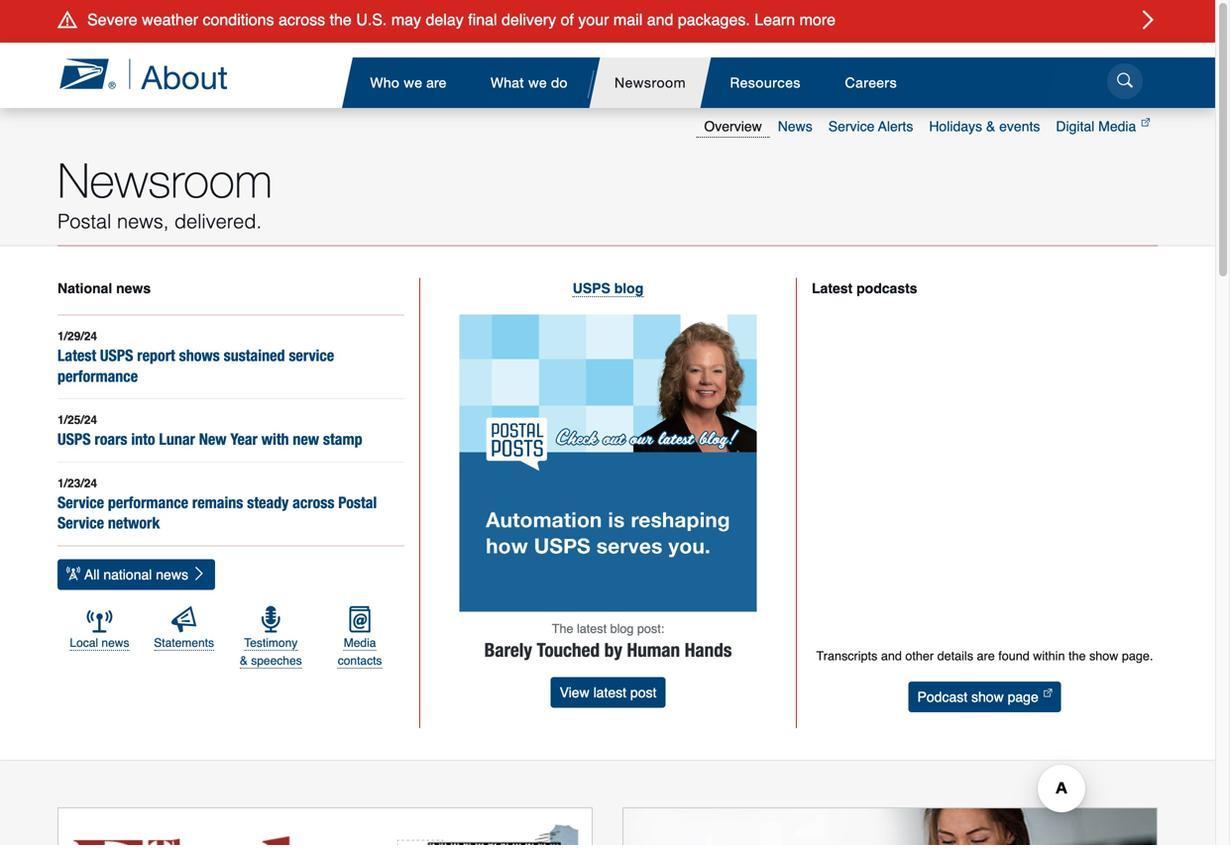 Task type: describe. For each thing, give the bounding box(es) containing it.
newsroom for newsroom
[[614, 74, 686, 91]]

delivered.
[[174, 210, 262, 233]]

contacts
[[338, 654, 382, 668]]

1 vertical spatial service
[[58, 493, 104, 512]]

usps about website nameplate image
[[58, 58, 227, 90]]

0 vertical spatial are
[[426, 74, 447, 91]]

resources link
[[705, 58, 826, 108]]

delay
[[426, 10, 464, 29]]

who
[[370, 74, 400, 91]]

we for what
[[528, 74, 547, 91]]

view latest post
[[560, 685, 657, 701]]

podcast
[[918, 689, 968, 705]]

your
[[578, 10, 609, 29]]

post
[[630, 685, 657, 701]]

the latest blog post: barely touched by human hands
[[484, 622, 732, 662]]

resources
[[730, 74, 801, 91]]

digital media
[[1056, 118, 1140, 134]]

may
[[391, 10, 421, 29]]

with
[[261, 430, 289, 449]]

thumbnail of the latest eagle magazine promo cover image
[[58, 808, 593, 846]]

careers
[[845, 74, 897, 91]]

network
[[108, 514, 160, 533]]

usps inside 1/29/24 latest usps report shows sustained service performance
[[100, 346, 133, 365]]

& for speeches
[[240, 654, 248, 668]]

events
[[999, 118, 1040, 134]]

service alerts link
[[821, 108, 921, 138]]

what we do
[[491, 74, 568, 91]]

more
[[800, 10, 836, 29]]

1 horizontal spatial latest
[[812, 281, 853, 296]]

media inside media contacts
[[344, 637, 376, 650]]

packages.
[[678, 10, 750, 29]]

1 vertical spatial are
[[977, 649, 995, 664]]

1/23/24 service performance remains steady across postal service network
[[58, 477, 377, 533]]

local news link
[[70, 606, 129, 651]]

overview
[[704, 118, 762, 134]]

latest inside 1/29/24 latest usps report shows sustained service performance
[[58, 346, 96, 365]]

0 vertical spatial across
[[279, 10, 325, 29]]

testimony & speeches
[[240, 637, 302, 668]]

service
[[289, 346, 334, 365]]

performance inside 1/23/24 service performance remains steady across postal service network
[[108, 493, 188, 512]]

other
[[906, 649, 934, 664]]

local news
[[70, 637, 129, 650]]

severe
[[87, 10, 138, 29]]

new
[[199, 430, 227, 449]]

careers link
[[820, 58, 923, 108]]

0 vertical spatial and
[[647, 10, 674, 29]]

1/29/24 latest usps report shows sustained service performance
[[58, 330, 334, 386]]

latest usps report shows sustained service performance link
[[58, 346, 404, 387]]

severe weather conditions across the u.s. may delay final delivery of your mail and packages. learn more
[[87, 10, 836, 29]]

0 vertical spatial the
[[330, 10, 352, 29]]

do
[[551, 74, 568, 91]]

service alerts
[[829, 118, 913, 134]]

delivery
[[502, 10, 556, 29]]

page
[[1008, 689, 1039, 705]]

stamp
[[323, 430, 362, 449]]

learn
[[755, 10, 795, 29]]

national news
[[58, 281, 151, 296]]

shows
[[179, 346, 220, 365]]

postal inside newsroom postal news, delivered.
[[58, 210, 111, 233]]

latest for view latest post
[[593, 685, 627, 701]]

the
[[552, 622, 574, 637]]

newsroom for newsroom postal news, delivered.
[[58, 151, 273, 207]]

page.
[[1122, 649, 1153, 664]]

1/25/24 usps roars into lunar new year with new stamp
[[58, 414, 362, 449]]

0 vertical spatial media
[[1099, 118, 1136, 134]]

within
[[1033, 649, 1065, 664]]

holidays
[[929, 118, 983, 134]]

podcasts
[[857, 281, 918, 296]]

we for who
[[404, 74, 422, 91]]

roars
[[95, 430, 127, 449]]

steady
[[247, 493, 289, 512]]

usps blog link
[[573, 281, 644, 297]]

1 vertical spatial the
[[1069, 649, 1086, 664]]

holidays & events link
[[921, 108, 1048, 138]]

severe weather conditions across the u.s. may delay final delivery of your mail and packages. learn more link
[[87, 4, 1139, 36]]

thumbnail for delivering for america 10-year plan image
[[623, 808, 1158, 846]]

who we are
[[370, 74, 447, 91]]

alerts
[[878, 118, 913, 134]]

latest for the latest blog post: barely touched by human hands
[[577, 622, 607, 637]]

all
[[84, 567, 100, 583]]

statements
[[154, 637, 214, 650]]

0 vertical spatial service
[[829, 118, 875, 134]]

digital media link
[[1048, 108, 1158, 138]]



Task type: vqa. For each thing, say whether or not it's contained in the screenshot.
SERVICE PERFORMANCE REMAINS STEADY ACROSS POSTAL SERVICE NETWORK link
yes



Task type: locate. For each thing, give the bounding box(es) containing it.
0 vertical spatial latest
[[577, 622, 607, 637]]

the left u.s.
[[330, 10, 352, 29]]

blog inside the latest blog post: barely touched by human hands
[[610, 622, 634, 637]]

year
[[230, 430, 258, 449]]

weather
[[142, 10, 198, 29]]

report
[[137, 346, 175, 365]]

national
[[58, 281, 112, 296]]

1/23/24
[[58, 477, 97, 491]]

1 horizontal spatial and
[[881, 649, 902, 664]]

1 vertical spatial usps
[[100, 346, 133, 365]]

across right conditions
[[279, 10, 325, 29]]

usps
[[573, 281, 611, 296], [100, 346, 133, 365], [58, 430, 91, 449]]

0 vertical spatial news
[[116, 281, 151, 296]]

postal down stamp
[[338, 493, 377, 512]]

digital
[[1056, 118, 1095, 134]]

all national news link
[[58, 560, 215, 590]]

holidays & events
[[929, 118, 1040, 134]]

1/25/24
[[58, 414, 97, 427]]

2 vertical spatial service
[[58, 514, 104, 533]]

0 horizontal spatial latest
[[58, 346, 96, 365]]

&
[[986, 118, 996, 134], [240, 654, 248, 668]]

blog
[[614, 281, 644, 296], [610, 622, 634, 637]]

u.s.
[[356, 10, 387, 29]]

are right the who
[[426, 74, 447, 91]]

1 horizontal spatial usps
[[100, 346, 133, 365]]

podcast show page link
[[909, 682, 1061, 713]]

across inside 1/23/24 service performance remains steady across postal service network
[[293, 493, 335, 512]]

1 horizontal spatial media
[[1099, 118, 1136, 134]]

2 vertical spatial usps
[[58, 430, 91, 449]]

0 horizontal spatial usps
[[58, 430, 91, 449]]

we left do
[[528, 74, 547, 91]]

news,
[[117, 210, 169, 233]]

media contacts
[[338, 637, 382, 668]]

show inside podcast show page link
[[972, 689, 1004, 705]]

and left other
[[881, 649, 902, 664]]

postal
[[58, 210, 111, 233], [338, 493, 377, 512]]

blog inside usps blog link
[[614, 281, 644, 296]]

latest left podcasts
[[812, 281, 853, 296]]

service
[[829, 118, 875, 134], [58, 493, 104, 512], [58, 514, 104, 533]]

we inside 'link'
[[528, 74, 547, 91]]

across right the steady
[[293, 493, 335, 512]]

show left page.
[[1090, 649, 1119, 664]]

& inside testimony & speeches
[[240, 654, 248, 668]]

of
[[561, 10, 574, 29]]

national
[[103, 567, 152, 583]]

into
[[131, 430, 155, 449]]

news for national news
[[116, 281, 151, 296]]

statements link
[[154, 606, 214, 651]]

1 vertical spatial blog
[[610, 622, 634, 637]]

0 horizontal spatial media
[[344, 637, 376, 650]]

1 vertical spatial across
[[293, 493, 335, 512]]

testimony & speeches link
[[239, 606, 303, 669]]

testimony
[[244, 637, 298, 650]]

touched
[[537, 639, 600, 662]]

found
[[999, 649, 1030, 664]]

media contacts link
[[328, 606, 392, 669]]

speeches
[[251, 654, 302, 668]]

0 vertical spatial show
[[1090, 649, 1119, 664]]

1 we from the left
[[404, 74, 422, 91]]

details
[[937, 649, 974, 664]]

show left the "page"
[[972, 689, 1004, 705]]

barely touched by human hands image
[[460, 315, 757, 612]]

what
[[491, 74, 524, 91]]

performance inside 1/29/24 latest usps report shows sustained service performance
[[58, 367, 138, 386]]

latest right "the"
[[577, 622, 607, 637]]

media right digital
[[1099, 118, 1136, 134]]

the right within
[[1069, 649, 1086, 664]]

0 vertical spatial newsroom
[[614, 74, 686, 91]]

newsroom link
[[589, 58, 711, 108]]

newsroom
[[614, 74, 686, 91], [58, 151, 273, 207]]

toggle search form image
[[1117, 72, 1133, 91]]

view
[[560, 685, 590, 701]]

latest down 1/29/24
[[58, 346, 96, 365]]

postal left news,
[[58, 210, 111, 233]]

mail
[[614, 10, 643, 29]]

are
[[426, 74, 447, 91], [977, 649, 995, 664]]

and right mail
[[647, 10, 674, 29]]

local
[[70, 637, 98, 650]]

0 horizontal spatial &
[[240, 654, 248, 668]]

usps blog
[[573, 281, 644, 296]]

media
[[1099, 118, 1136, 134], [344, 637, 376, 650]]

news link
[[770, 108, 821, 138]]

remains
[[192, 493, 243, 512]]

newsroom up news,
[[58, 151, 273, 207]]

0 vertical spatial postal
[[58, 210, 111, 233]]

transcripts
[[816, 649, 878, 664]]

performance
[[58, 367, 138, 386], [108, 493, 188, 512]]

0 vertical spatial &
[[986, 118, 996, 134]]

1 vertical spatial media
[[344, 637, 376, 650]]

0 horizontal spatial and
[[647, 10, 674, 29]]

sustained
[[224, 346, 285, 365]]

human
[[627, 639, 680, 662]]

news inside 'link'
[[156, 567, 188, 583]]

1 vertical spatial postal
[[338, 493, 377, 512]]

news for local news
[[102, 637, 129, 650]]

0 horizontal spatial postal
[[58, 210, 111, 233]]

1 horizontal spatial postal
[[338, 493, 377, 512]]

1 horizontal spatial &
[[986, 118, 996, 134]]

newsroom postal news, delivered.
[[58, 151, 273, 233]]

1 vertical spatial show
[[972, 689, 1004, 705]]

newsroom inside "link"
[[614, 74, 686, 91]]

1 vertical spatial performance
[[108, 493, 188, 512]]

0 vertical spatial blog
[[614, 281, 644, 296]]

newsroom down mail
[[614, 74, 686, 91]]

0 vertical spatial usps
[[573, 281, 611, 296]]

0 vertical spatial latest
[[812, 281, 853, 296]]

barely
[[484, 639, 532, 662]]

media up contacts in the left of the page
[[344, 637, 376, 650]]

final
[[468, 10, 497, 29]]

across
[[279, 10, 325, 29], [293, 493, 335, 512]]

1 vertical spatial &
[[240, 654, 248, 668]]

and
[[647, 10, 674, 29], [881, 649, 902, 664]]

1 vertical spatial latest
[[593, 685, 627, 701]]

2 vertical spatial news
[[102, 637, 129, 650]]

0 horizontal spatial are
[[426, 74, 447, 91]]

podcast show page
[[918, 689, 1043, 705]]

latest podcasts
[[812, 281, 918, 296]]

show
[[1090, 649, 1119, 664], [972, 689, 1004, 705]]

conditions
[[203, 10, 274, 29]]

post:
[[637, 622, 664, 637]]

1 vertical spatial latest
[[58, 346, 96, 365]]

1 horizontal spatial show
[[1090, 649, 1119, 664]]

0 horizontal spatial the
[[330, 10, 352, 29]]

& for events
[[986, 118, 996, 134]]

0 vertical spatial performance
[[58, 367, 138, 386]]

latest inside the latest blog post: barely touched by human hands
[[577, 622, 607, 637]]

hands
[[685, 639, 732, 662]]

postal inside 1/23/24 service performance remains steady across postal service network
[[338, 493, 377, 512]]

latest left post
[[593, 685, 627, 701]]

1 vertical spatial newsroom
[[58, 151, 273, 207]]

usps roars into lunar new year with new stamp link
[[58, 429, 404, 450]]

& left events
[[986, 118, 996, 134]]

0 horizontal spatial newsroom
[[58, 151, 273, 207]]

1 horizontal spatial we
[[528, 74, 547, 91]]

are left found
[[977, 649, 995, 664]]

usps inside the 1/25/24 usps roars into lunar new year with new stamp
[[58, 430, 91, 449]]

by
[[604, 639, 622, 662]]

what we do link
[[466, 58, 593, 108]]

1 horizontal spatial are
[[977, 649, 995, 664]]

& down testimony
[[240, 654, 248, 668]]

news
[[778, 118, 813, 134]]

lunar
[[159, 430, 195, 449]]

performance down 1/29/24
[[58, 367, 138, 386]]

1 vertical spatial news
[[156, 567, 188, 583]]

1 vertical spatial and
[[881, 649, 902, 664]]

performance up network
[[108, 493, 188, 512]]

0 horizontal spatial show
[[972, 689, 1004, 705]]

0 horizontal spatial we
[[404, 74, 422, 91]]

2 we from the left
[[528, 74, 547, 91]]

1/29/24
[[58, 330, 97, 344]]

who we are link
[[345, 58, 472, 108]]

latest
[[812, 281, 853, 296], [58, 346, 96, 365]]

1 horizontal spatial the
[[1069, 649, 1086, 664]]

2 horizontal spatial usps
[[573, 281, 611, 296]]

we right the who
[[404, 74, 422, 91]]

1 horizontal spatial newsroom
[[614, 74, 686, 91]]



